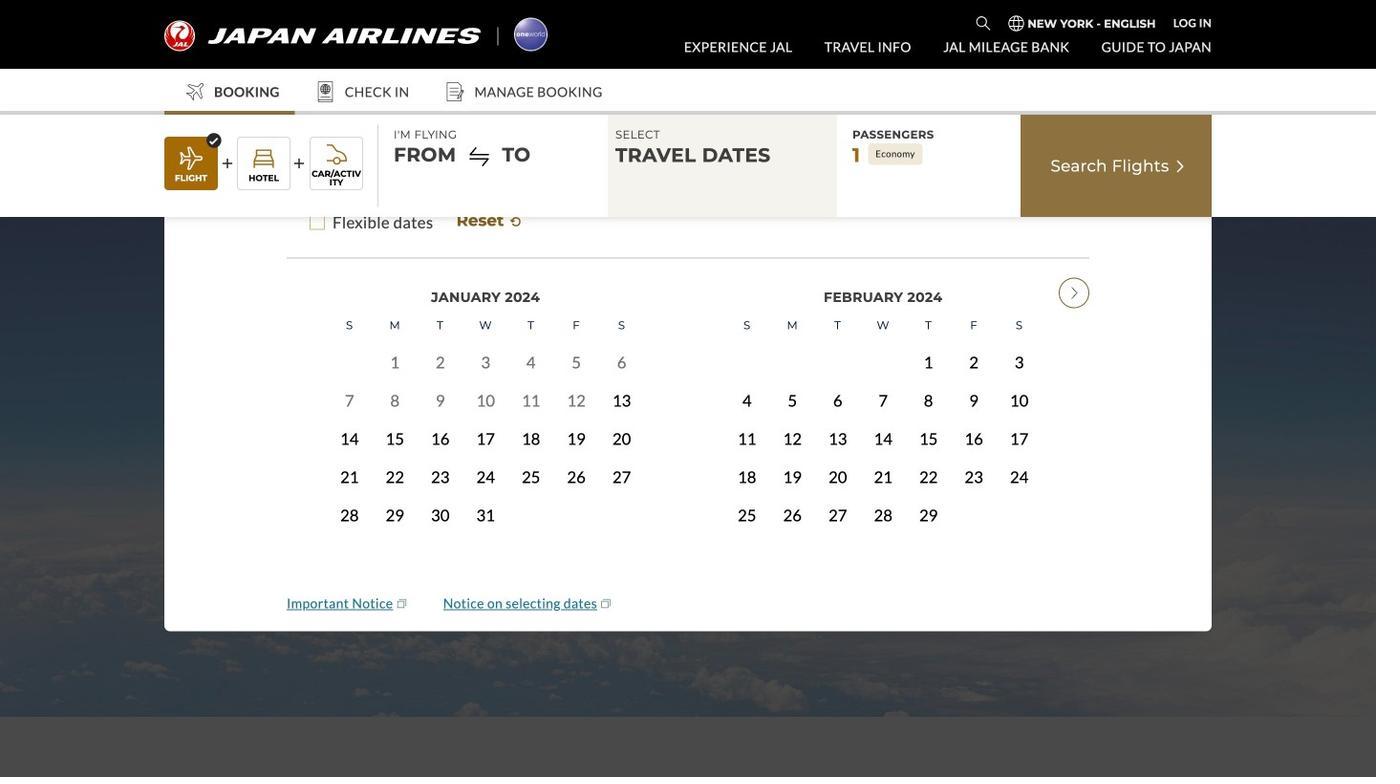 Task type: describe. For each thing, give the bounding box(es) containing it.
one world image
[[514, 18, 548, 51]]

japan airlines image
[[164, 21, 481, 51]]

1 friday element from the left
[[554, 337, 599, 373]]

2 friday element from the left
[[951, 337, 997, 373]]

2 saturday element from the left
[[997, 337, 1042, 373]]



Task type: locate. For each thing, give the bounding box(es) containing it.
1 thursday element from the left
[[508, 337, 554, 373]]

wednesday element
[[463, 337, 508, 373]]

reset image
[[509, 244, 524, 259]]

friday element
[[554, 337, 599, 373], [951, 337, 997, 373]]

0 horizontal spatial thursday element
[[508, 337, 554, 373]]

thursday element
[[508, 337, 554, 373], [906, 337, 951, 373]]

saturday element
[[599, 337, 645, 373], [997, 337, 1042, 373]]

1 horizontal spatial thursday element
[[906, 337, 951, 373]]

monday element
[[372, 337, 418, 373]]

1 saturday element from the left
[[599, 337, 645, 373]]

2 thursday element from the left
[[906, 337, 951, 373]]

1 horizontal spatial saturday element
[[997, 337, 1042, 373]]

0 horizontal spatial friday element
[[554, 337, 599, 373]]

tuesday element
[[418, 337, 463, 373]]

0 horizontal spatial saturday element
[[599, 337, 645, 373]]

1 horizontal spatial friday element
[[951, 337, 997, 373]]



Task type: vqa. For each thing, say whether or not it's contained in the screenshot.
1st "Monday" ELEMENT from right
no



